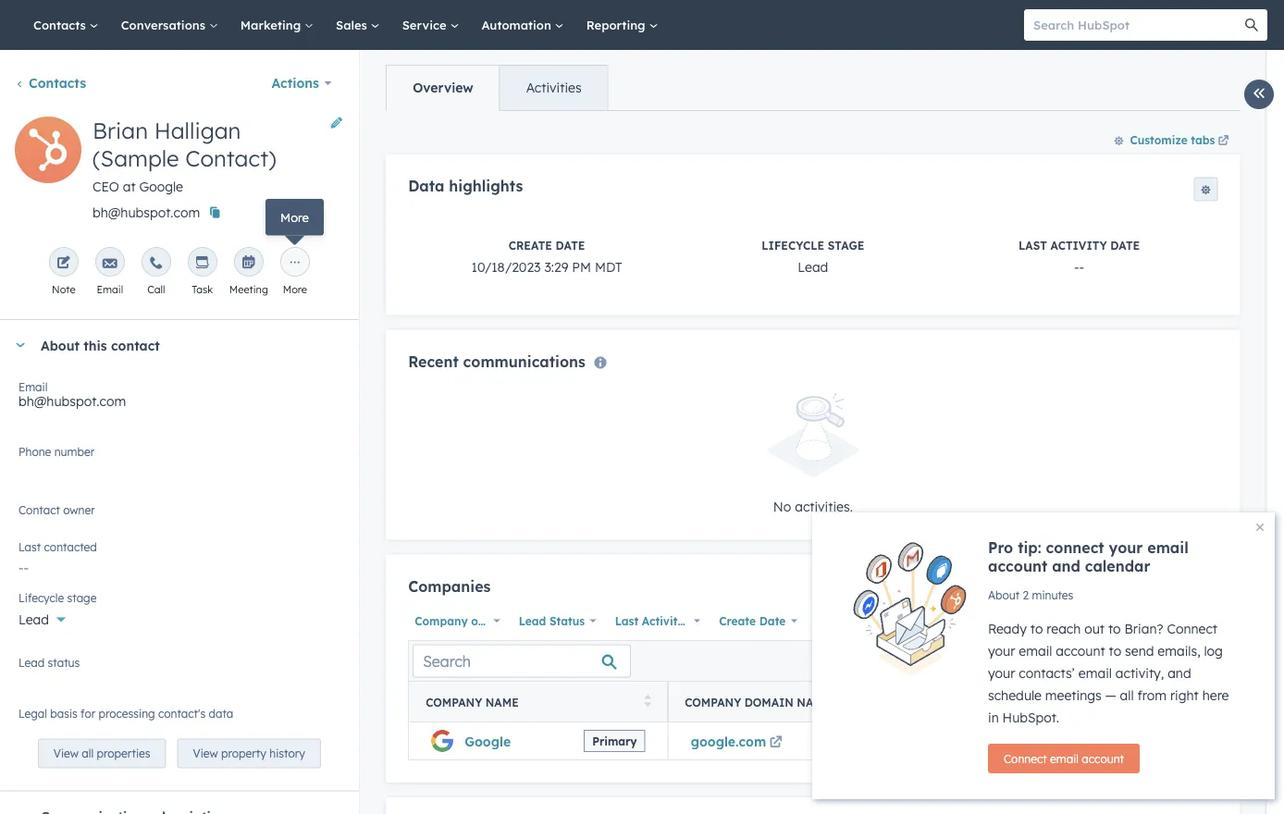 Task type: vqa. For each thing, say whether or not it's contained in the screenshot.


Task type: locate. For each thing, give the bounding box(es) containing it.
0 horizontal spatial lifecycle
[[19, 591, 64, 605]]

1 vertical spatial last
[[19, 540, 41, 554]]

email down email image
[[97, 283, 123, 296]]

ready to reach out to brian? connect your email account to send emails, log your contacts' email activity, and schedule meetings — all from right here in hubspot.
[[988, 621, 1229, 726]]

emails,
[[1158, 643, 1201, 659]]

view property history
[[193, 746, 305, 760]]

0 horizontal spatial press to sort. element
[[644, 695, 651, 710]]

0 horizontal spatial last
[[19, 540, 41, 554]]

0 vertical spatial all
[[1120, 687, 1134, 704]]

all left the properties
[[82, 746, 94, 760]]

0 vertical spatial google
[[139, 179, 183, 195]]

account down out
[[1056, 643, 1105, 659]]

activities button
[[499, 66, 607, 110]]

about for about 2 minutes
[[988, 588, 1020, 602]]

note
[[52, 283, 75, 296]]

no up last contacted
[[19, 510, 37, 526]]

bh@hubspot.com up number
[[19, 393, 126, 409]]

last activity date
[[615, 614, 714, 628]]

company for company owner
[[414, 614, 467, 628]]

—
[[1105, 687, 1116, 704]]

2 horizontal spatial last
[[1018, 238, 1047, 252]]

1 - from the left
[[1074, 258, 1079, 275]]

2 vertical spatial account
[[1082, 752, 1124, 766]]

Search HubSpot search field
[[1024, 9, 1251, 41]]

customize tabs link
[[1105, 125, 1240, 155]]

press to sort. element
[[644, 695, 651, 710], [1193, 695, 1200, 710]]

0 vertical spatial account
[[988, 557, 1048, 575]]

0 vertical spatial phone
[[19, 445, 51, 458]]

lead left the status
[[19, 655, 45, 669]]

0 horizontal spatial create
[[508, 238, 552, 252]]

all inside ready to reach out to brian? connect your email account to send emails, log your contacts' email activity, and schedule meetings — all from right here in hubspot.
[[1120, 687, 1134, 704]]

lead inside lifecycle stage lead
[[797, 258, 828, 275]]

phone number
[[916, 695, 1008, 709]]

1 horizontal spatial view
[[193, 746, 218, 760]]

phone
[[19, 445, 51, 458], [916, 695, 956, 709]]

0 vertical spatial activity
[[1050, 238, 1107, 252]]

1 horizontal spatial about
[[988, 588, 1020, 602]]

1 press to sort. element from the left
[[644, 695, 651, 710]]

view for view all properties
[[54, 746, 79, 760]]

conversations
[[121, 17, 209, 32]]

account down —
[[1082, 752, 1124, 766]]

out
[[1084, 621, 1105, 637]]

1 horizontal spatial activity
[[1050, 238, 1107, 252]]

1 vertical spatial connect
[[1004, 752, 1047, 766]]

company name
[[425, 695, 518, 709]]

Search search field
[[412, 645, 631, 678]]

connect down hubspot.
[[1004, 752, 1047, 766]]

create
[[508, 238, 552, 252], [719, 614, 755, 628]]

0 vertical spatial lifecycle
[[761, 238, 824, 252]]

view for view property history
[[193, 746, 218, 760]]

phone for phone number
[[19, 445, 51, 458]]

your right connect
[[1109, 538, 1143, 557]]

activity for last activity date
[[641, 614, 684, 628]]

actions button
[[260, 65, 344, 102]]

task
[[192, 283, 213, 296]]

2 - from the left
[[1079, 258, 1084, 275]]

lead inside lead status popup button
[[518, 614, 546, 628]]

properties
[[97, 746, 150, 760]]

company up the google.com
[[684, 695, 741, 709]]

to left reach
[[1030, 621, 1043, 637]]

your up schedule
[[988, 665, 1015, 681]]

stage
[[67, 591, 97, 605]]

lifecycle stage lead
[[761, 238, 864, 275]]

search image
[[1245, 19, 1258, 31]]

0 vertical spatial last
[[1018, 238, 1047, 252]]

schedule
[[988, 687, 1042, 704]]

to left send
[[1109, 643, 1122, 659]]

email down 'caret' icon
[[19, 380, 48, 394]]

google.com link
[[690, 733, 785, 749]]

mdt
[[594, 258, 622, 275]]

create inside popup button
[[719, 614, 755, 628]]

date
[[555, 238, 585, 252], [1110, 238, 1139, 252], [687, 614, 714, 628], [759, 614, 785, 628]]

owner up contacted
[[63, 503, 95, 517]]

more up more icon in the left of the page
[[280, 210, 309, 225]]

press to sort. element for phone number
[[1193, 695, 1200, 710]]

lifecycle inside lifecycle stage lead
[[761, 238, 824, 252]]

more tooltip
[[266, 199, 324, 235]]

service
[[402, 17, 450, 32]]

0 horizontal spatial all
[[82, 746, 94, 760]]

company
[[414, 614, 467, 628], [425, 695, 482, 709], [684, 695, 741, 709]]

legal basis for processing contact's data
[[19, 706, 233, 720]]

service link
[[391, 0, 470, 50]]

create up 10/18/2023
[[508, 238, 552, 252]]

press to sort. image
[[1193, 695, 1200, 707]]

0 horizontal spatial activity
[[641, 614, 684, 628]]

press to sort. element left here
[[1193, 695, 1200, 710]]

1 horizontal spatial email
[[97, 283, 123, 296]]

0 vertical spatial contacts link
[[22, 0, 110, 50]]

phone left the number
[[916, 695, 956, 709]]

lifecycle for lifecycle stage lead
[[761, 238, 824, 252]]

date inside create date 10/18/2023 3:29 pm mdt
[[555, 238, 585, 252]]

phone left number
[[19, 445, 51, 458]]

for
[[81, 706, 95, 720]]

activity inside last activity date --
[[1050, 238, 1107, 252]]

0 horizontal spatial phone
[[19, 445, 51, 458]]

stage
[[827, 238, 864, 252]]

last inside popup button
[[615, 614, 638, 628]]

1 horizontal spatial and
[[1168, 665, 1191, 681]]

0 horizontal spatial email
[[19, 380, 48, 394]]

no left activities.
[[773, 498, 791, 514]]

account up 2
[[988, 557, 1048, 575]]

1 vertical spatial about
[[988, 588, 1020, 602]]

and
[[1052, 557, 1081, 575], [1168, 665, 1191, 681]]

view left property
[[193, 746, 218, 760]]

lead status
[[518, 614, 584, 628]]

1 horizontal spatial press to sort. element
[[1193, 695, 1200, 710]]

customize
[[1130, 133, 1187, 147]]

company left name
[[425, 695, 482, 709]]

date inside last activity date --
[[1110, 238, 1139, 252]]

email
[[97, 283, 123, 296], [19, 380, 48, 394]]

1 vertical spatial activity
[[641, 614, 684, 628]]

0 horizontal spatial no
[[19, 510, 37, 526]]

connect email account button
[[988, 744, 1140, 773]]

here
[[1202, 687, 1229, 704]]

all
[[1120, 687, 1134, 704], [82, 746, 94, 760]]

brian?
[[1125, 621, 1163, 637]]

communications
[[463, 352, 585, 370]]

all right —
[[1120, 687, 1134, 704]]

google.com
[[690, 733, 766, 749]]

more inside tooltip
[[280, 210, 309, 225]]

last
[[1018, 238, 1047, 252], [19, 540, 41, 554], [615, 614, 638, 628]]

2 vertical spatial last
[[615, 614, 638, 628]]

owner up last contacted
[[40, 510, 77, 526]]

email down hubspot.
[[1050, 752, 1079, 766]]

google
[[139, 179, 183, 195], [464, 733, 510, 749]]

email up brian?
[[1147, 538, 1189, 557]]

0 vertical spatial and
[[1052, 557, 1081, 575]]

activities.
[[794, 498, 852, 514]]

create for create date
[[719, 614, 755, 628]]

company domain name
[[684, 695, 830, 709]]

1 horizontal spatial phone
[[916, 695, 956, 709]]

2 vertical spatial your
[[988, 665, 1015, 681]]

1 horizontal spatial last
[[615, 614, 638, 628]]

1 horizontal spatial connect
[[1167, 621, 1218, 637]]

company down companies
[[414, 614, 467, 628]]

0 vertical spatial email
[[97, 283, 123, 296]]

brian
[[93, 117, 148, 144]]

1 horizontal spatial google
[[464, 733, 510, 749]]

last inside last activity date --
[[1018, 238, 1047, 252]]

navigation
[[385, 65, 608, 111]]

contact
[[19, 503, 60, 517]]

1 horizontal spatial no
[[773, 498, 791, 514]]

2 view from the left
[[193, 746, 218, 760]]

0 horizontal spatial view
[[54, 746, 79, 760]]

status
[[48, 655, 80, 669]]

1 horizontal spatial lifecycle
[[761, 238, 824, 252]]

your
[[1109, 538, 1143, 557], [988, 643, 1015, 659], [988, 665, 1015, 681]]

1 vertical spatial your
[[988, 643, 1015, 659]]

2
[[1023, 588, 1029, 602]]

google right at
[[139, 179, 183, 195]]

this
[[84, 337, 107, 353]]

lead down lifecycle stage
[[19, 612, 49, 628]]

1 vertical spatial account
[[1056, 643, 1105, 659]]

2 press to sort. element from the left
[[1193, 695, 1200, 710]]

1 vertical spatial google
[[464, 733, 510, 749]]

owner for company owner
[[471, 614, 505, 628]]

0 horizontal spatial connect
[[1004, 752, 1047, 766]]

1 horizontal spatial create
[[719, 614, 755, 628]]

create inside create date 10/18/2023 3:29 pm mdt
[[508, 238, 552, 252]]

about left the this
[[41, 337, 80, 353]]

0 horizontal spatial about
[[41, 337, 80, 353]]

owner for contact owner no owner
[[63, 503, 95, 517]]

0 vertical spatial create
[[508, 238, 552, 252]]

0 vertical spatial more
[[280, 210, 309, 225]]

about inside dropdown button
[[41, 337, 80, 353]]

and down emails,
[[1168, 665, 1191, 681]]

caret image
[[15, 343, 26, 347]]

bh@hubspot.com down ceo at google
[[93, 204, 200, 221]]

press to sort. element down last activity date popup button
[[644, 695, 651, 710]]

1 vertical spatial all
[[82, 746, 94, 760]]

1 vertical spatial contacts
[[29, 75, 86, 91]]

in
[[988, 710, 999, 726]]

phone number
[[19, 445, 95, 458]]

company inside 'company owner' popup button
[[414, 614, 467, 628]]

company for company domain name
[[684, 695, 741, 709]]

view
[[54, 746, 79, 760], [193, 746, 218, 760]]

lead inside lead popup button
[[19, 612, 49, 628]]

status
[[549, 614, 584, 628]]

view all properties
[[54, 746, 150, 760]]

name
[[485, 695, 518, 709]]

lead down stage
[[797, 258, 828, 275]]

create right last activity date
[[719, 614, 755, 628]]

activities
[[526, 80, 581, 96]]

last activity date button
[[608, 609, 714, 633]]

0 vertical spatial about
[[41, 337, 80, 353]]

link opens in a new window image
[[769, 736, 782, 749], [769, 736, 782, 749]]

view down "basis"
[[54, 746, 79, 760]]

company owner button
[[408, 609, 505, 633]]

automation
[[481, 17, 555, 32]]

to
[[1030, 621, 1043, 637], [1108, 621, 1121, 637], [1109, 643, 1122, 659]]

1 vertical spatial create
[[719, 614, 755, 628]]

no owner button
[[19, 500, 340, 530]]

marketing link
[[229, 0, 325, 50]]

account
[[988, 557, 1048, 575], [1056, 643, 1105, 659], [1082, 752, 1124, 766]]

recent
[[408, 352, 458, 370]]

owner inside popup button
[[471, 614, 505, 628]]

connect up emails,
[[1167, 621, 1218, 637]]

1 horizontal spatial all
[[1120, 687, 1134, 704]]

-
[[1074, 258, 1079, 275], [1079, 258, 1084, 275]]

0 vertical spatial connect
[[1167, 621, 1218, 637]]

connect inside ready to reach out to brian? connect your email account to send emails, log your contacts' email activity, and schedule meetings — all from right here in hubspot.
[[1167, 621, 1218, 637]]

no inside alert
[[773, 498, 791, 514]]

create date 10/18/2023 3:29 pm mdt
[[471, 238, 622, 275]]

your down ready
[[988, 643, 1015, 659]]

and up the minutes
[[1052, 557, 1081, 575]]

0 horizontal spatial and
[[1052, 557, 1081, 575]]

1 vertical spatial bh@hubspot.com
[[19, 393, 126, 409]]

more
[[280, 210, 309, 225], [283, 283, 307, 296]]

name
[[796, 695, 830, 709]]

0 vertical spatial your
[[1109, 538, 1143, 557]]

1 vertical spatial email
[[19, 380, 48, 394]]

lead for lead status
[[518, 614, 546, 628]]

1 view from the left
[[54, 746, 79, 760]]

about left 2
[[988, 588, 1020, 602]]

email for email
[[97, 283, 123, 296]]

lead for lead status
[[19, 655, 45, 669]]

owner down companies
[[471, 614, 505, 628]]

more down more icon in the left of the page
[[283, 283, 307, 296]]

email inside email bh@hubspot.com
[[19, 380, 48, 394]]

1 vertical spatial lifecycle
[[19, 591, 64, 605]]

google down name
[[464, 733, 510, 749]]

1 vertical spatial phone
[[916, 695, 956, 709]]

lead left status
[[518, 614, 546, 628]]

1 vertical spatial and
[[1168, 665, 1191, 681]]

activity inside popup button
[[641, 614, 684, 628]]

note image
[[56, 256, 71, 271]]



Task type: describe. For each thing, give the bounding box(es) containing it.
task image
[[195, 256, 210, 271]]

email inside connect email account button
[[1050, 752, 1079, 766]]

reach
[[1047, 621, 1081, 637]]

from
[[1138, 687, 1167, 704]]

connect
[[1046, 538, 1104, 557]]

domain
[[744, 695, 793, 709]]

Last contacted text field
[[19, 550, 340, 580]]

last activity date --
[[1018, 238, 1139, 275]]

contact)
[[185, 144, 276, 172]]

reporting link
[[575, 0, 669, 50]]

about for about this contact
[[41, 337, 80, 353]]

your inside pro tip: connect your email account and calendar
[[1109, 538, 1143, 557]]

overview
[[412, 80, 473, 96]]

10/18/2023
[[471, 258, 540, 275]]

company for company name
[[425, 695, 482, 709]]

conversations link
[[110, 0, 229, 50]]

ceo at google
[[93, 179, 183, 195]]

no inside the contact owner no owner
[[19, 510, 37, 526]]

pm
[[572, 258, 591, 275]]

account inside pro tip: connect your email account and calendar
[[988, 557, 1048, 575]]

contacted
[[44, 540, 97, 554]]

edit button
[[15, 117, 81, 190]]

customize tabs
[[1130, 133, 1215, 147]]

and inside ready to reach out to brian? connect your email account to send emails, log your contacts' email activity, and schedule meetings — all from right here in hubspot.
[[1168, 665, 1191, 681]]

ready
[[988, 621, 1027, 637]]

account inside ready to reach out to brian? connect your email account to send emails, log your contacts' email activity, and schedule meetings — all from right here in hubspot.
[[1056, 643, 1105, 659]]

email up —
[[1079, 665, 1112, 681]]

pro tip: connect your email account and calendar
[[988, 538, 1189, 575]]

marketing
[[240, 17, 304, 32]]

contacts'
[[1019, 665, 1075, 681]]

lifecycle stage
[[19, 591, 97, 605]]

number
[[959, 695, 1008, 709]]

(sample
[[93, 144, 179, 172]]

basis
[[50, 706, 77, 720]]

tabs
[[1191, 133, 1215, 147]]

about 2 minutes
[[988, 588, 1074, 602]]

lead status button
[[512, 609, 601, 633]]

0 vertical spatial bh@hubspot.com
[[93, 204, 200, 221]]

meeting image
[[241, 256, 256, 271]]

overview button
[[386, 66, 499, 110]]

contact
[[111, 337, 160, 353]]

email up 'contacts''
[[1019, 643, 1052, 659]]

google link
[[464, 733, 510, 749]]

pro
[[988, 538, 1013, 557]]

phone for phone number
[[916, 695, 956, 709]]

3:29
[[544, 258, 568, 275]]

ceo
[[93, 179, 119, 195]]

activity for last activity date --
[[1050, 238, 1107, 252]]

more image
[[288, 256, 302, 271]]

and inside pro tip: connect your email account and calendar
[[1052, 557, 1081, 575]]

sales
[[336, 17, 371, 32]]

activity,
[[1116, 665, 1164, 681]]

data highlights
[[408, 177, 523, 195]]

last contacted
[[19, 540, 97, 554]]

log
[[1204, 643, 1223, 659]]

0 vertical spatial contacts
[[33, 17, 89, 32]]

minutes
[[1032, 588, 1074, 602]]

call
[[147, 283, 165, 296]]

about this contact button
[[0, 320, 340, 370]]

contact owner no owner
[[19, 503, 95, 526]]

legal
[[19, 706, 47, 720]]

about this contact
[[41, 337, 160, 353]]

Phone number text field
[[19, 441, 340, 478]]

last for last activity date
[[615, 614, 638, 628]]

brian halligan (sample contact)
[[93, 117, 276, 172]]

halligan
[[154, 117, 241, 144]]

property
[[221, 746, 266, 760]]

email inside pro tip: connect your email account and calendar
[[1147, 538, 1189, 557]]

meetings
[[1045, 687, 1102, 704]]

lifecycle for lifecycle stage
[[19, 591, 64, 605]]

press to sort. element for company name
[[644, 695, 651, 710]]

call image
[[149, 256, 164, 271]]

1 vertical spatial more
[[283, 283, 307, 296]]

connect inside button
[[1004, 752, 1047, 766]]

press to sort. image
[[644, 695, 651, 707]]

companies
[[408, 577, 490, 595]]

no activities. alert
[[408, 393, 1218, 518]]

processing
[[99, 706, 155, 720]]

create date button
[[712, 609, 802, 633]]

right
[[1170, 687, 1199, 704]]

hubspot.
[[1003, 710, 1059, 726]]

connect email account
[[1004, 752, 1124, 766]]

primary
[[592, 734, 637, 748]]

reporting
[[586, 17, 649, 32]]

close image
[[1256, 524, 1264, 531]]

data
[[209, 706, 233, 720]]

search button
[[1236, 9, 1268, 41]]

calendar
[[1085, 557, 1150, 575]]

1 vertical spatial contacts link
[[15, 75, 86, 91]]

lead button
[[19, 601, 340, 632]]

lead status
[[19, 655, 80, 669]]

lead for lead
[[19, 612, 49, 628]]

account inside button
[[1082, 752, 1124, 766]]

data
[[408, 177, 444, 195]]

create for create date 10/18/2023 3:29 pm mdt
[[508, 238, 552, 252]]

last for last contacted
[[19, 540, 41, 554]]

to right out
[[1108, 621, 1121, 637]]

last for last activity date --
[[1018, 238, 1047, 252]]

highlights
[[449, 177, 523, 195]]

send
[[1125, 643, 1154, 659]]

view all properties link
[[38, 739, 166, 768]]

tip:
[[1018, 538, 1041, 557]]

email image
[[103, 256, 117, 271]]

automation link
[[470, 0, 575, 50]]

0 horizontal spatial google
[[139, 179, 183, 195]]

meeting
[[229, 283, 268, 296]]

email for email bh@hubspot.com
[[19, 380, 48, 394]]

email bh@hubspot.com
[[19, 380, 126, 409]]

navigation containing overview
[[385, 65, 608, 111]]

recent communications
[[408, 352, 585, 370]]

no activities.
[[773, 498, 852, 514]]



